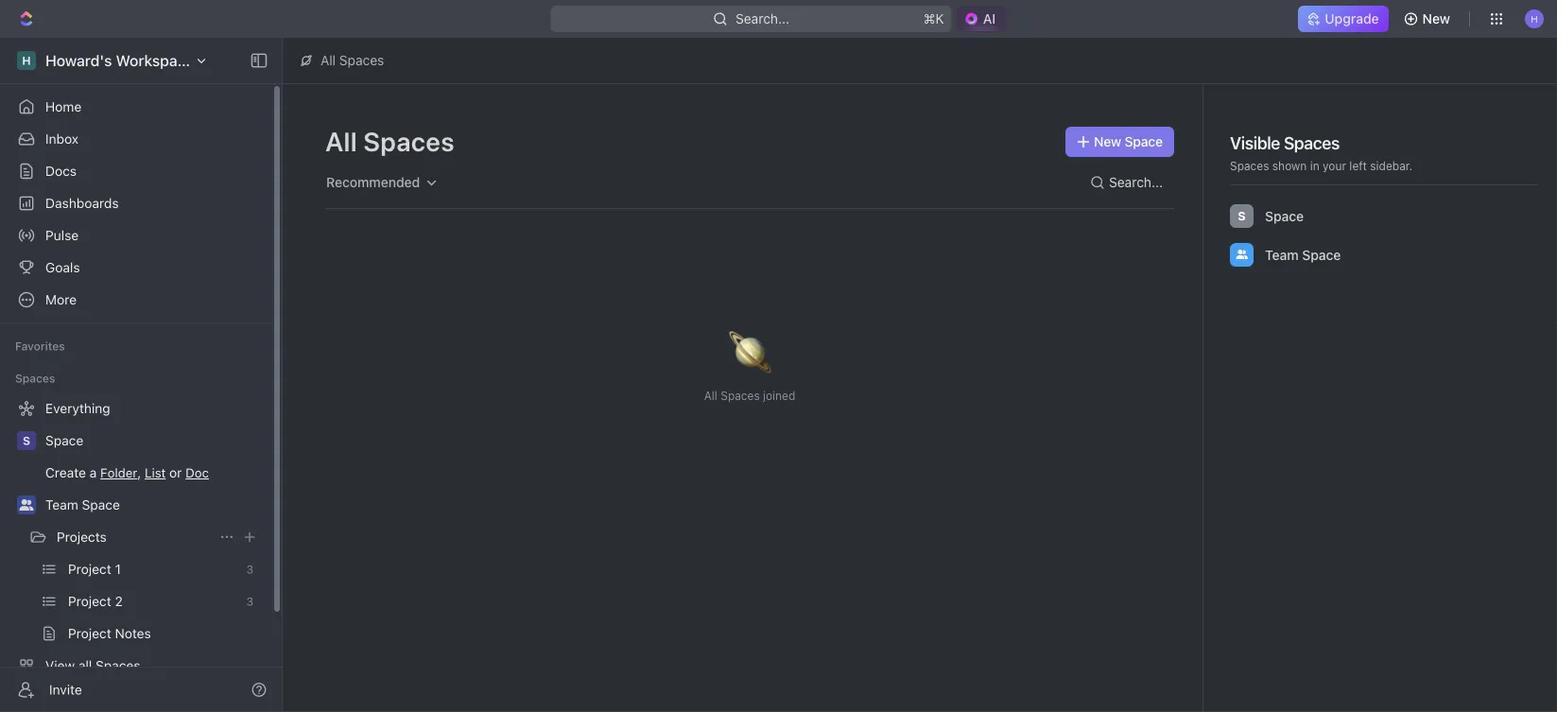 Task type: locate. For each thing, give the bounding box(es) containing it.
1 vertical spatial new
[[1094, 134, 1122, 149]]

space
[[1125, 134, 1163, 149], [1265, 208, 1304, 224], [1303, 247, 1342, 262], [45, 433, 83, 448], [82, 497, 120, 513]]

2 3 from the top
[[246, 595, 253, 608]]

0 horizontal spatial team
[[45, 497, 78, 513]]

create a folder , list or doc
[[45, 465, 209, 480]]

0 vertical spatial 3
[[246, 563, 253, 576]]

space up create
[[45, 433, 83, 448]]

all
[[78, 658, 92, 673]]

1 horizontal spatial new
[[1423, 11, 1451, 26]]

more
[[45, 292, 77, 307]]

0 vertical spatial all spaces
[[321, 52, 384, 68]]

0 vertical spatial all
[[321, 52, 336, 68]]

space down shown
[[1265, 208, 1304, 224]]

team space up projects
[[45, 497, 120, 513]]

space inside the team space "link"
[[82, 497, 120, 513]]

new for new space
[[1094, 134, 1122, 149]]

tree containing everything
[[8, 393, 265, 712]]

1 horizontal spatial team space
[[1265, 247, 1342, 262]]

folder button
[[100, 465, 137, 480]]

space right user group image
[[1303, 247, 1342, 262]]

0 horizontal spatial h
[[22, 54, 31, 67]]

spaces
[[339, 52, 384, 68], [363, 125, 455, 157], [1284, 132, 1340, 153], [1230, 159, 1270, 172], [15, 372, 55, 385], [721, 389, 760, 402], [96, 658, 140, 673]]

ai
[[983, 11, 996, 26]]

team space inside "link"
[[45, 497, 120, 513]]

team right user group image
[[1265, 247, 1299, 262]]

user group image
[[19, 499, 34, 511]]

search...
[[736, 11, 790, 26], [1109, 175, 1163, 190]]

howard's workspace, , element
[[17, 51, 36, 70]]

team down create
[[45, 497, 78, 513]]

your
[[1323, 159, 1347, 172]]

list button
[[145, 465, 166, 480]]

project 1 link
[[68, 554, 239, 585]]

0 vertical spatial new
[[1423, 11, 1451, 26]]

3 project from the top
[[68, 626, 111, 641]]

0 vertical spatial team
[[1265, 247, 1299, 262]]

1 vertical spatial 3
[[246, 595, 253, 608]]

1 project from the top
[[68, 561, 111, 577]]

project left 1
[[68, 561, 111, 577]]

list
[[145, 465, 166, 480]]

project notes link
[[68, 619, 261, 649]]

1 vertical spatial team space
[[45, 497, 120, 513]]

h
[[1531, 13, 1539, 24], [22, 54, 31, 67]]

2 vertical spatial project
[[68, 626, 111, 641]]

notes
[[115, 626, 151, 641]]

sidebar navigation
[[0, 38, 287, 712]]

projects
[[57, 529, 107, 545]]

1 vertical spatial search...
[[1109, 175, 1163, 190]]

visible
[[1230, 132, 1281, 153]]

3
[[246, 563, 253, 576], [246, 595, 253, 608]]

,
[[137, 465, 141, 480]]

everything link
[[8, 393, 261, 424]]

3 for 2
[[246, 595, 253, 608]]

3 for 1
[[246, 563, 253, 576]]

team space right user group image
[[1265, 247, 1342, 262]]

2
[[115, 593, 123, 609]]

home
[[45, 99, 82, 114]]

0 horizontal spatial search...
[[736, 11, 790, 26]]

dashboards link
[[8, 188, 265, 218]]

upgrade link
[[1299, 6, 1389, 32]]

project 1
[[68, 561, 121, 577]]

dashboards
[[45, 195, 119, 211]]

sidebar.
[[1371, 159, 1413, 172]]

projects link
[[57, 522, 212, 552]]

favorites button
[[8, 335, 73, 358]]

howard's workspace
[[45, 52, 194, 70]]

all
[[321, 52, 336, 68], [325, 125, 357, 157], [704, 389, 718, 402]]

space down a
[[82, 497, 120, 513]]

new right upgrade
[[1423, 11, 1451, 26]]

1 horizontal spatial h
[[1531, 13, 1539, 24]]

h inside dropdown button
[[1531, 13, 1539, 24]]

in
[[1311, 159, 1320, 172]]

1 vertical spatial all
[[325, 125, 357, 157]]

0 vertical spatial h
[[1531, 13, 1539, 24]]

recommended button
[[318, 166, 448, 199]]

tree inside sidebar navigation
[[8, 393, 265, 712]]

1 vertical spatial h
[[22, 54, 31, 67]]

project left 2 at bottom left
[[68, 593, 111, 609]]

project notes
[[68, 626, 151, 641]]

0 vertical spatial team space
[[1265, 247, 1342, 262]]

project
[[68, 561, 111, 577], [68, 593, 111, 609], [68, 626, 111, 641]]

0 vertical spatial search...
[[736, 11, 790, 26]]

pulse
[[45, 227, 79, 243]]

project 2
[[68, 593, 123, 609]]

space link
[[45, 426, 261, 456]]

1 horizontal spatial search...
[[1109, 175, 1163, 190]]

new
[[1423, 11, 1451, 26], [1094, 134, 1122, 149]]

new up the search... 'button'
[[1094, 134, 1122, 149]]

project for project 1
[[68, 561, 111, 577]]

view
[[45, 658, 75, 673]]

0 horizontal spatial team space
[[45, 497, 120, 513]]

team
[[1265, 247, 1299, 262], [45, 497, 78, 513]]

new for new
[[1423, 11, 1451, 26]]

pulse link
[[8, 220, 265, 251]]

project up view all spaces
[[68, 626, 111, 641]]

1 vertical spatial project
[[68, 593, 111, 609]]

left
[[1350, 159, 1368, 172]]

team space
[[1265, 247, 1342, 262], [45, 497, 120, 513]]

1 3 from the top
[[246, 563, 253, 576]]

all spaces
[[321, 52, 384, 68], [325, 125, 455, 157]]

howard's
[[45, 52, 112, 70]]

0 vertical spatial project
[[68, 561, 111, 577]]

2 project from the top
[[68, 593, 111, 609]]

0 horizontal spatial new
[[1094, 134, 1122, 149]]

upgrade
[[1325, 11, 1380, 26]]

1 vertical spatial team
[[45, 497, 78, 513]]

tree
[[8, 393, 265, 712]]

space up the search... 'button'
[[1125, 134, 1163, 149]]

shown
[[1273, 159, 1307, 172]]



Task type: describe. For each thing, give the bounding box(es) containing it.
view all spaces link
[[8, 651, 261, 681]]

joined
[[763, 389, 796, 402]]

project for project notes
[[68, 626, 111, 641]]

view all spaces
[[45, 658, 140, 673]]

spaces inside tree
[[96, 658, 140, 673]]

⌘k
[[924, 11, 944, 26]]

new space
[[1094, 134, 1163, 149]]

team space link
[[45, 490, 261, 520]]

s
[[23, 434, 30, 447]]

folder
[[100, 465, 137, 480]]

docs
[[45, 163, 77, 179]]

goals link
[[8, 253, 265, 283]]

inbox
[[45, 131, 79, 147]]

space inside space link
[[45, 433, 83, 448]]

new space button
[[1066, 127, 1175, 157]]

2 vertical spatial all
[[704, 389, 718, 402]]

everything
[[45, 401, 110, 416]]

home link
[[8, 92, 265, 122]]

or
[[169, 465, 182, 480]]

project 2 link
[[68, 586, 239, 617]]

user group image
[[1236, 250, 1248, 259]]

docs link
[[8, 156, 265, 186]]

new button
[[1397, 4, 1462, 34]]

1
[[115, 561, 121, 577]]

search... inside 'button'
[[1109, 175, 1163, 190]]

doc
[[186, 465, 209, 480]]

space, , element
[[17, 431, 36, 450]]

h inside sidebar navigation
[[22, 54, 31, 67]]

h button
[[1520, 4, 1550, 34]]

project for project 2
[[68, 593, 111, 609]]

invite
[[49, 682, 82, 698]]

inbox link
[[8, 124, 265, 154]]

workspace
[[116, 52, 194, 70]]

more button
[[8, 285, 265, 315]]

create
[[45, 465, 86, 480]]

1 horizontal spatial team
[[1265, 247, 1299, 262]]

goals
[[45, 260, 80, 275]]

doc button
[[186, 465, 209, 480]]

recommended
[[326, 175, 420, 190]]

ai button
[[957, 6, 1007, 32]]

visible spaces spaces shown in your left sidebar.
[[1230, 132, 1413, 172]]

1 vertical spatial all spaces
[[325, 125, 455, 157]]

a
[[90, 465, 97, 480]]

search... button
[[1083, 167, 1175, 198]]

team inside "link"
[[45, 497, 78, 513]]

space inside new space button
[[1125, 134, 1163, 149]]

favorites
[[15, 340, 65, 353]]

all spaces joined
[[704, 389, 796, 402]]



Task type: vqa. For each thing, say whether or not it's contained in the screenshot.
Set priority element corresponding to Task 2
no



